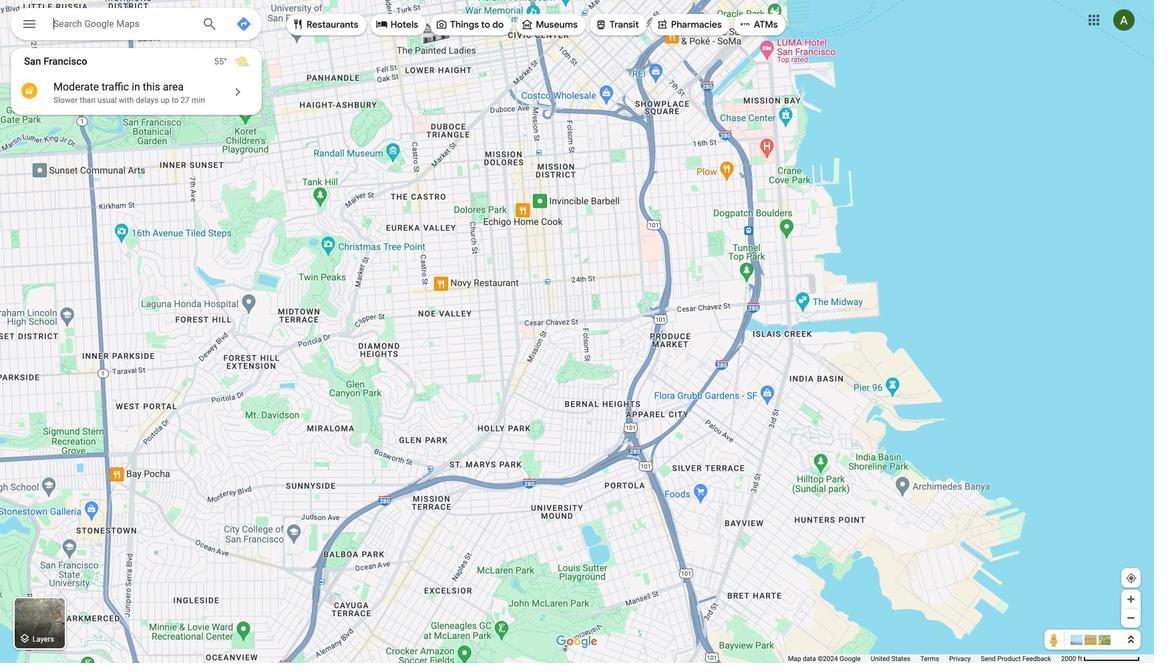 Task type: locate. For each thing, give the bounding box(es) containing it.
none search field inside the google maps element
[[11, 8, 262, 44]]

partly cloudy image
[[234, 53, 250, 69]]

san francisco weather group
[[214, 48, 262, 75]]

None field
[[53, 15, 191, 31]]

Search Google Maps field
[[11, 8, 262, 44]]

none field inside search google maps field
[[53, 15, 191, 31]]

show street view coverage image
[[1045, 630, 1065, 650]]

google maps element
[[0, 0, 1154, 663]]

None search field
[[11, 8, 262, 44]]



Task type: describe. For each thing, give the bounding box(es) containing it.
san francisco region
[[11, 48, 262, 115]]

zoom out image
[[1126, 613, 1136, 623]]

zoom in image
[[1126, 595, 1136, 605]]

google account: augustus odena  
(augustus@adept.ai) image
[[1114, 9, 1135, 31]]

show your location image
[[1126, 573, 1138, 585]]



Task type: vqa. For each thing, say whether or not it's contained in the screenshot.
field in the Search Google Maps field
yes



